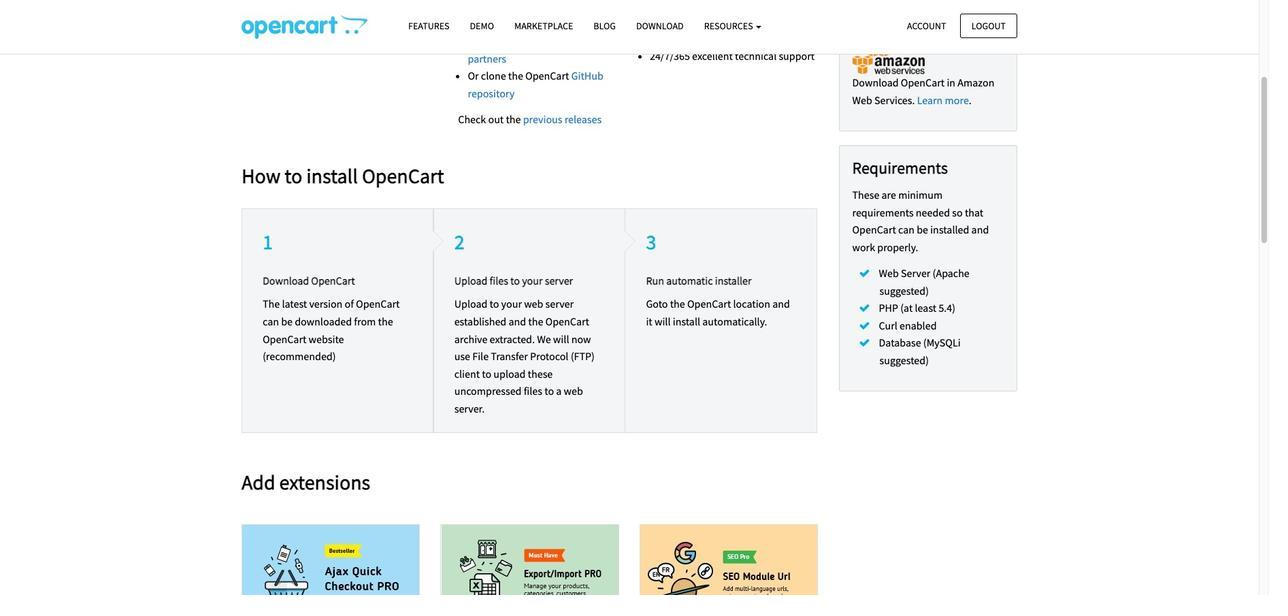 Task type: describe. For each thing, give the bounding box(es) containing it.
excellent
[[692, 49, 733, 63]]

will inside goto the opencart location and it will install automatically.
[[655, 314, 671, 328]]

opencart inside goto the opencart location and it will install automatically.
[[688, 297, 731, 311]]

the inside goto the opencart location and it will install automatically.
[[670, 297, 685, 311]]

can inside these are minimum requirements needed so that opencart can be installed and work properly.
[[899, 223, 915, 236]]

blog
[[594, 20, 616, 32]]

from
[[354, 314, 376, 328]]

minimum
[[899, 188, 943, 202]]

. for amazon
[[969, 93, 972, 107]]

trusted
[[650, 14, 685, 28]]

established
[[455, 314, 507, 328]]

0 horizontal spatial web
[[524, 297, 544, 311]]

install for install and configure your store approved partners
[[468, 17, 496, 30]]

to up the established
[[490, 297, 499, 311]]

version
[[309, 297, 343, 311]]

these are minimum requirements needed so that opencart can be installed and work properly.
[[853, 188, 989, 254]]

download opencart in amazon web services.
[[853, 76, 995, 107]]

server for install opencart on your server via softaculous.
[[965, 5, 994, 19]]

now
[[572, 332, 591, 346]]

installer
[[715, 273, 752, 287]]

store
[[586, 17, 608, 30]]

protocol
[[530, 349, 569, 363]]

least
[[915, 301, 937, 315]]

github
[[572, 69, 604, 83]]

(recommended)
[[263, 349, 336, 363]]

or
[[468, 69, 479, 83]]

run
[[646, 273, 664, 287]]

properly.
[[878, 240, 919, 254]]

that
[[965, 205, 984, 219]]

demo
[[470, 20, 494, 32]]

. for your
[[978, 22, 981, 36]]

previous
[[523, 112, 563, 126]]

goto the opencart location and it will install automatically.
[[646, 297, 790, 328]]

web inside 'web server (apache suggested) php (at least 5.4) curl enabled database (mysqli suggested)'
[[879, 266, 899, 280]]

check out the previous releases
[[458, 112, 602, 126]]

needed
[[916, 205, 951, 219]]

latest
[[282, 297, 307, 311]]

uncompressed
[[455, 384, 522, 398]]

previous releases link
[[523, 112, 602, 126]]

work
[[853, 240, 876, 254]]

ajax quick checkout pro (one page checkout, fast checkout) image
[[243, 525, 420, 595]]

softaculous.
[[868, 22, 924, 36]]

99.9%
[[650, 32, 678, 45]]

of
[[345, 297, 354, 311]]

to right how
[[285, 162, 302, 188]]

the latest version of opencart can be downloaded from the opencart website (recommended)
[[263, 297, 400, 363]]

support
[[779, 49, 815, 63]]

2
[[455, 229, 465, 254]]

services.
[[875, 93, 915, 107]]

archive
[[455, 332, 488, 346]]

use
[[455, 349, 470, 363]]

upload
[[494, 367, 526, 380]]

or clone the opencart
[[468, 69, 572, 83]]

account
[[908, 19, 947, 32]]

releases
[[565, 112, 602, 126]]

upload to your web server established and the opencart archive extracted. we will now use file transfer protocol (ftp) client to upload these uncompressed files to a web server.
[[455, 297, 595, 415]]

how
[[242, 162, 281, 188]]

be inside "the latest version of opencart can be downloaded from the opencart website (recommended)"
[[281, 314, 293, 328]]

1 horizontal spatial web
[[564, 384, 583, 398]]

enabled
[[900, 318, 937, 332]]

0 vertical spatial install
[[307, 162, 358, 188]]

guarantee
[[748, 32, 794, 45]]

files inside upload to your web server established and the opencart archive extracted. we will now use file transfer protocol (ftp) client to upload these uncompressed files to a web server.
[[524, 384, 543, 398]]

web inside download opencart in amazon web services.
[[853, 93, 873, 107]]

file
[[473, 349, 489, 363]]

0 vertical spatial files
[[490, 273, 508, 287]]

opencart inside download opencart in amazon web services.
[[901, 76, 945, 89]]

learn more link for in
[[918, 93, 969, 107]]

we
[[537, 332, 551, 346]]

more for your
[[954, 22, 978, 36]]

upload files to your server
[[455, 273, 573, 287]]

downloaded
[[295, 314, 352, 328]]

time
[[725, 32, 746, 45]]

add
[[242, 469, 275, 495]]

download opencart
[[263, 273, 355, 287]]

logout link
[[960, 13, 1018, 38]]

(mysqli
[[924, 336, 961, 349]]

these
[[853, 188, 880, 202]]

opencart inside these are minimum requirements needed so that opencart can be installed and work properly.
[[853, 223, 897, 236]]

up
[[711, 32, 723, 45]]

marketplace
[[515, 20, 573, 32]]

github repository link
[[468, 69, 604, 100]]

add extensions
[[242, 469, 370, 495]]

server
[[901, 266, 931, 280]]

client
[[455, 367, 480, 380]]

on
[[929, 5, 940, 19]]

goto
[[646, 297, 668, 311]]

run automatic installer
[[646, 273, 752, 287]]

demo link
[[460, 14, 504, 38]]

your for on
[[943, 5, 963, 19]]

the right clone at the left of the page
[[508, 69, 523, 83]]



Task type: locate. For each thing, give the bounding box(es) containing it.
install up via
[[853, 5, 880, 19]]

your for to
[[522, 273, 543, 287]]

2 horizontal spatial download
[[853, 76, 899, 89]]

download for download opencart in amazon web services.
[[853, 76, 899, 89]]

your inside install and configure your store approved partners
[[563, 17, 583, 30]]

your inside upload to your web server established and the opencart archive extracted. we will now use file transfer protocol (ftp) client to upload these uncompressed files to a web server.
[[501, 297, 522, 311]]

the right "out"
[[506, 112, 521, 126]]

0 vertical spatial be
[[917, 223, 929, 236]]

opencart - downloads image
[[242, 14, 368, 39]]

download inside download opencart in amazon web services.
[[853, 76, 899, 89]]

install for install opencart on your server via softaculous.
[[853, 5, 880, 19]]

the inside "the latest version of opencart can be downloaded from the opencart website (recommended)"
[[378, 314, 393, 328]]

web
[[524, 297, 544, 311], [564, 384, 583, 398]]

and right demo
[[498, 17, 515, 30]]

be inside these are minimum requirements needed so that opencart can be installed and work properly.
[[917, 223, 929, 236]]

opencart inside trusted opencart gold level partner 99.9% server up time guarantee 24/7/365 excellent technical support
[[687, 14, 731, 28]]

approved
[[552, 34, 596, 48]]

0 horizontal spatial download
[[263, 273, 309, 287]]

install inside goto the opencart location and it will install automatically.
[[673, 314, 701, 328]]

be
[[917, 223, 929, 236], [281, 314, 293, 328]]

0 horizontal spatial web
[[853, 93, 873, 107]]

will right it
[[655, 314, 671, 328]]

support
[[291, 17, 328, 30]]

the right from
[[378, 314, 393, 328]]

the up we
[[529, 314, 544, 328]]

install and configure your store approved partners
[[468, 17, 608, 65]]

to up uncompressed
[[482, 367, 492, 380]]

1 horizontal spatial will
[[655, 314, 671, 328]]

1 vertical spatial web
[[564, 384, 583, 398]]

suggested) up (at
[[880, 284, 929, 297]]

0 horizontal spatial install
[[307, 162, 358, 188]]

.
[[978, 22, 981, 36], [969, 93, 972, 107]]

can inside "the latest version of opencart can be downloaded from the opencart website (recommended)"
[[263, 314, 279, 328]]

1 vertical spatial learn
[[918, 93, 943, 107]]

0 vertical spatial learn more link
[[927, 22, 978, 36]]

more down in
[[945, 93, 969, 107]]

0 vertical spatial web
[[524, 297, 544, 311]]

download up latest on the left of page
[[263, 273, 309, 287]]

install inside install opencart on your server via softaculous.
[[853, 5, 880, 19]]

24/7 support
[[269, 17, 328, 30]]

server for upload to your web server established and the opencart archive extracted. we will now use file transfer protocol (ftp) client to upload these uncompressed files to a web server.
[[546, 297, 574, 311]]

learn
[[927, 22, 952, 36], [918, 93, 943, 107]]

installed
[[931, 223, 970, 236]]

to up extracted.
[[511, 273, 520, 287]]

the inside upload to your web server established and the opencart archive extracted. we will now use file transfer protocol (ftp) client to upload these uncompressed files to a web server.
[[529, 314, 544, 328]]

2 vertical spatial download
[[263, 273, 309, 287]]

technical
[[735, 49, 777, 63]]

1 horizontal spatial can
[[899, 223, 915, 236]]

and down that
[[972, 223, 989, 236]]

0 vertical spatial will
[[655, 314, 671, 328]]

0 horizontal spatial files
[[490, 273, 508, 287]]

features
[[408, 20, 450, 32]]

and
[[498, 17, 515, 30], [972, 223, 989, 236], [773, 297, 790, 311], [509, 314, 526, 328]]

your right on
[[943, 5, 963, 19]]

learn more link for on
[[927, 22, 978, 36]]

out
[[488, 112, 504, 126]]

0 horizontal spatial can
[[263, 314, 279, 328]]

server for upload files to your server
[[545, 273, 573, 287]]

location
[[734, 297, 771, 311]]

0 horizontal spatial will
[[553, 332, 569, 346]]

1 vertical spatial learn more link
[[918, 93, 969, 107]]

opencart inside install opencart on your server via softaculous.
[[883, 5, 926, 19]]

upload up the established
[[455, 297, 488, 311]]

1 vertical spatial .
[[969, 93, 972, 107]]

learn more . for on
[[927, 22, 981, 36]]

install inside install and configure your store approved partners
[[468, 17, 496, 30]]

24/7
[[269, 17, 289, 30]]

1 horizontal spatial be
[[917, 223, 929, 236]]

0 vertical spatial learn
[[927, 22, 952, 36]]

1 horizontal spatial install
[[673, 314, 701, 328]]

amazon
[[958, 76, 995, 89]]

and inside these are minimum requirements needed so that opencart can be installed and work properly.
[[972, 223, 989, 236]]

transfer
[[491, 349, 528, 363]]

2 suggested) from the top
[[880, 353, 929, 367]]

the right goto
[[670, 297, 685, 311]]

download up services.
[[853, 76, 899, 89]]

seo module url image
[[641, 525, 818, 595]]

and inside install and configure your store approved partners
[[498, 17, 515, 30]]

0 vertical spatial learn more .
[[927, 22, 981, 36]]

1 vertical spatial will
[[553, 332, 569, 346]]

server inside install opencart on your server via softaculous.
[[965, 5, 994, 19]]

download for download
[[637, 20, 684, 32]]

1 vertical spatial upload
[[455, 297, 488, 311]]

web
[[853, 93, 873, 107], [879, 266, 899, 280]]

24/7/365
[[650, 49, 690, 63]]

web left services.
[[853, 93, 873, 107]]

1 upload from the top
[[455, 273, 488, 287]]

your up we
[[522, 273, 543, 287]]

can
[[899, 223, 915, 236], [263, 314, 279, 328]]

clone
[[481, 69, 506, 83]]

be down 'needed'
[[917, 223, 929, 236]]

2 upload from the top
[[455, 297, 488, 311]]

learn right services.
[[918, 93, 943, 107]]

install
[[853, 5, 880, 19], [468, 17, 496, 30]]

1 vertical spatial files
[[524, 384, 543, 398]]

it
[[646, 314, 653, 328]]

resources
[[704, 20, 755, 32]]

trusted opencart gold level partner 99.9% server up time guarantee 24/7/365 excellent technical support
[[650, 14, 818, 63]]

download for download opencart
[[263, 273, 309, 287]]

opencart inside upload to your web server established and the opencart archive extracted. we will now use file transfer protocol (ftp) client to upload these uncompressed files to a web server.
[[546, 314, 590, 328]]

1 horizontal spatial web
[[879, 266, 899, 280]]

extensions
[[280, 469, 370, 495]]

will right we
[[553, 332, 569, 346]]

1
[[263, 229, 273, 254]]

features link
[[398, 14, 460, 38]]

1 vertical spatial can
[[263, 314, 279, 328]]

files up the established
[[490, 273, 508, 287]]

1 suggested) from the top
[[880, 284, 929, 297]]

opencart
[[883, 5, 926, 19], [687, 14, 731, 28], [526, 69, 569, 83], [901, 76, 945, 89], [362, 162, 444, 188], [853, 223, 897, 236], [311, 273, 355, 287], [356, 297, 400, 311], [688, 297, 731, 311], [546, 314, 590, 328], [263, 332, 307, 346]]

repository
[[468, 86, 515, 100]]

automatic
[[667, 273, 713, 287]]

(apache
[[933, 266, 970, 280]]

web left server
[[879, 266, 899, 280]]

(at
[[901, 301, 913, 315]]

install opencart on your server via softaculous.
[[853, 5, 994, 36]]

1 horizontal spatial install
[[853, 5, 880, 19]]

gold
[[733, 14, 759, 28]]

server.
[[455, 402, 485, 415]]

check
[[458, 112, 486, 126]]

1 vertical spatial be
[[281, 314, 293, 328]]

php
[[879, 301, 899, 315]]

1 horizontal spatial files
[[524, 384, 543, 398]]

0 horizontal spatial be
[[281, 314, 293, 328]]

configure
[[518, 17, 561, 30]]

1 vertical spatial suggested)
[[880, 353, 929, 367]]

download up 24/7/365
[[637, 20, 684, 32]]

1 vertical spatial install
[[673, 314, 701, 328]]

can down the
[[263, 314, 279, 328]]

be down latest on the left of page
[[281, 314, 293, 328]]

learn down on
[[927, 22, 952, 36]]

0 vertical spatial download
[[637, 20, 684, 32]]

download link
[[626, 14, 694, 38]]

learn for in
[[918, 93, 943, 107]]

learn more . down on
[[927, 22, 981, 36]]

0 vertical spatial .
[[978, 22, 981, 36]]

resources link
[[694, 14, 772, 38]]

1 horizontal spatial .
[[978, 22, 981, 36]]

account link
[[896, 13, 958, 38]]

upload down 2
[[455, 273, 488, 287]]

level
[[761, 14, 782, 28]]

in
[[947, 76, 956, 89]]

can up properly. at the right top of the page
[[899, 223, 915, 236]]

to
[[285, 162, 302, 188], [511, 273, 520, 287], [490, 297, 499, 311], [482, 367, 492, 380], [545, 384, 554, 398]]

are
[[882, 188, 897, 202]]

your down upload files to your server
[[501, 297, 522, 311]]

via
[[853, 22, 866, 36]]

database
[[879, 336, 922, 349]]

server inside trusted opencart gold level partner 99.9% server up time guarantee 24/7/365 excellent technical support
[[680, 32, 709, 45]]

marketplace link
[[504, 14, 584, 38]]

. right account link in the top right of the page
[[978, 22, 981, 36]]

0 horizontal spatial install
[[468, 17, 496, 30]]

install
[[307, 162, 358, 188], [673, 314, 701, 328]]

files
[[490, 273, 508, 287], [524, 384, 543, 398]]

server inside upload to your web server established and the opencart archive extracted. we will now use file transfer protocol (ftp) client to upload these uncompressed files to a web server.
[[546, 297, 574, 311]]

upload for upload files to your server
[[455, 273, 488, 287]]

requirements
[[853, 205, 914, 219]]

0 vertical spatial suggested)
[[880, 284, 929, 297]]

web down upload files to your server
[[524, 297, 544, 311]]

automatically.
[[703, 314, 768, 328]]

files down these
[[524, 384, 543, 398]]

to left "a"
[[545, 384, 554, 398]]

and right location
[[773, 297, 790, 311]]

install up 'partners'
[[468, 17, 496, 30]]

learn more . for in
[[918, 93, 972, 107]]

suggested) down database
[[880, 353, 929, 367]]

learn for on
[[927, 22, 952, 36]]

0 vertical spatial more
[[954, 22, 978, 36]]

curl
[[879, 318, 898, 332]]

0 vertical spatial upload
[[455, 273, 488, 287]]

0 vertical spatial can
[[899, 223, 915, 236]]

github repository
[[468, 69, 604, 100]]

1 horizontal spatial download
[[637, 20, 684, 32]]

your for configure
[[563, 17, 583, 30]]

your up approved
[[563, 17, 583, 30]]

download
[[637, 20, 684, 32], [853, 76, 899, 89], [263, 273, 309, 287]]

upload inside upload to your web server established and the opencart archive extracted. we will now use file transfer protocol (ftp) client to upload these uncompressed files to a web server.
[[455, 297, 488, 311]]

learn more link down in
[[918, 93, 969, 107]]

learn more . down in
[[918, 93, 972, 107]]

gold level partner link
[[733, 14, 818, 28]]

blog link
[[584, 14, 626, 38]]

upload
[[455, 273, 488, 287], [455, 297, 488, 311]]

so
[[953, 205, 963, 219]]

1 vertical spatial download
[[853, 76, 899, 89]]

your inside install opencart on your server via softaculous.
[[943, 5, 963, 19]]

0 horizontal spatial .
[[969, 93, 972, 107]]

learn more link down on
[[927, 22, 978, 36]]

and up extracted.
[[509, 314, 526, 328]]

and inside goto the opencart location and it will install automatically.
[[773, 297, 790, 311]]

will inside upload to your web server established and the opencart archive extracted. we will now use file transfer protocol (ftp) client to upload these uncompressed files to a web server.
[[553, 332, 569, 346]]

3
[[646, 229, 657, 254]]

more for amazon
[[945, 93, 969, 107]]

1 vertical spatial more
[[945, 93, 969, 107]]

and inside upload to your web server established and the opencart archive extracted. we will now use file transfer protocol (ftp) client to upload these uncompressed files to a web server.
[[509, 314, 526, 328]]

learn more .
[[927, 22, 981, 36], [918, 93, 972, 107]]

5.4)
[[939, 301, 956, 315]]

upload for upload to your web server established and the opencart archive extracted. we will now use file transfer protocol (ftp) client to upload these uncompressed files to a web server.
[[455, 297, 488, 311]]

web right "a"
[[564, 384, 583, 398]]

more right account
[[954, 22, 978, 36]]

export-import to excel pro: products, categories, attributes ... image
[[442, 525, 619, 595]]

0 vertical spatial web
[[853, 93, 873, 107]]

1 vertical spatial web
[[879, 266, 899, 280]]

1 vertical spatial learn more .
[[918, 93, 972, 107]]

the
[[263, 297, 280, 311]]

a
[[556, 384, 562, 398]]

. down amazon
[[969, 93, 972, 107]]



Task type: vqa. For each thing, say whether or not it's contained in the screenshot.
FlowyTracking
no



